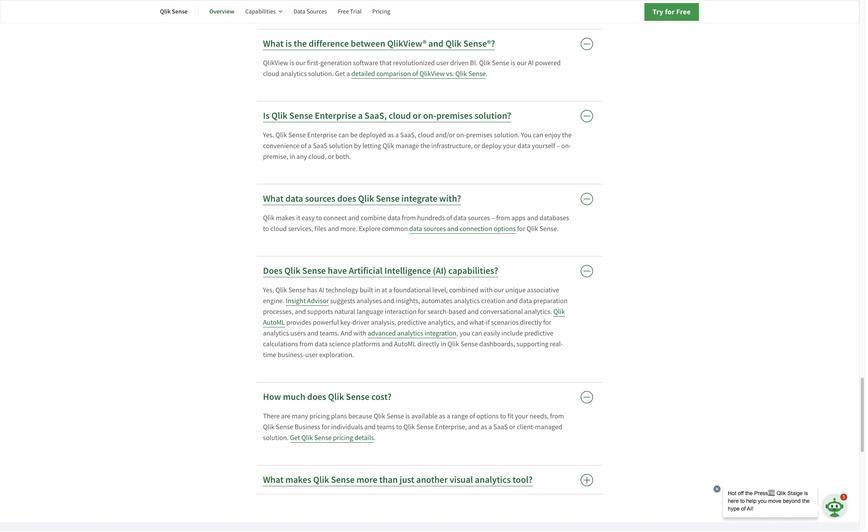 Task type: locate. For each thing, give the bounding box(es) containing it.
conversational
[[480, 308, 523, 317]]

automl down processes,
[[263, 319, 285, 328]]

data down unique
[[519, 297, 532, 306]]

fit
[[507, 413, 514, 422]]

2 vertical spatial in
[[441, 341, 446, 349]]

that
[[380, 59, 392, 68]]

0 vertical spatial as
[[387, 131, 394, 140]]

what is the difference between qlikview® and qlik sense®?
[[263, 38, 495, 50]]

and down unique
[[506, 297, 518, 306]]

range
[[452, 413, 468, 422]]

free left trial
[[338, 8, 349, 15]]

to right teams
[[396, 424, 402, 432]]

solution. up deploy
[[494, 131, 520, 140]]

what inside "dropdown button"
[[263, 475, 284, 487]]

free
[[676, 7, 691, 17], [338, 8, 349, 15]]

0 horizontal spatial can
[[338, 131, 349, 140]]

predictive inside , you can easily include predictive calculations from data science platforms and automl directly in qlik sense dashboards, supporting real- time business-user exploration.
[[524, 330, 553, 339]]

0 horizontal spatial sources
[[305, 193, 335, 205]]

get down business
[[290, 434, 300, 443]]

premises inside 'yes. qlik sense enterprise can be deployed as a saas, cloud and/or on-premises solution. you can enjoy the convenience of a saas solution by letting qlik manage the infrastructure, or deploy your data yourself – on- premise, in any cloud, or both.'
[[466, 131, 493, 140]]

(ai)
[[433, 265, 446, 278]]

1 vertical spatial enterprise
[[307, 131, 337, 140]]

or inside there are many pricing plans because qlik sense is available as a range of options to fit your needs, from qlik sense business for individuals and teams to qlik sense enterprise, and as a saas or client-managed solution.
[[509, 424, 515, 432]]

artificial
[[349, 265, 383, 278]]

solution. inside there are many pricing plans because qlik sense is available as a range of options to fit your needs, from qlik sense business for individuals and teams to qlik sense enterprise, and as a saas or client-managed solution.
[[263, 434, 289, 443]]

1 horizontal spatial predictive
[[524, 330, 553, 339]]

the left the difference
[[294, 38, 307, 50]]

0 vertical spatial directly
[[520, 319, 542, 328]]

data sources
[[293, 8, 327, 15]]

from down 'users'
[[299, 341, 313, 349]]

with?
[[439, 193, 461, 205]]

1 horizontal spatial –
[[557, 142, 560, 151]]

1 vertical spatial ai
[[319, 286, 324, 295]]

your
[[503, 142, 516, 151], [515, 413, 528, 422]]

1 horizontal spatial user
[[436, 59, 449, 68]]

what for what makes qlik sense more than just another visual analytics tool?
[[263, 475, 284, 487]]

is
[[263, 110, 270, 122]]

data
[[293, 8, 305, 15]]

powerful
[[313, 319, 339, 328]]

1 vertical spatial get
[[290, 434, 300, 443]]

1 vertical spatial as
[[439, 413, 445, 422]]

1 horizontal spatial get
[[335, 70, 345, 79]]

saas, up manage
[[400, 131, 416, 140]]

0 vertical spatial automl
[[263, 319, 285, 328]]

analytics inside the 'suggests analyses and insights, automates analytics creation and data preparation processes, and supports natural language interaction for search-based and conversational analytics.'
[[454, 297, 480, 306]]

qlik
[[160, 7, 171, 15], [445, 38, 461, 50], [479, 59, 491, 68], [455, 70, 467, 79], [271, 110, 287, 122], [275, 131, 287, 140], [383, 142, 394, 151], [358, 193, 374, 205], [263, 214, 275, 223], [527, 225, 538, 234], [284, 265, 300, 278], [275, 286, 287, 295], [553, 308, 565, 317], [448, 341, 459, 349], [328, 392, 344, 404], [374, 413, 385, 422], [263, 424, 275, 432], [403, 424, 415, 432], [301, 434, 313, 443], [313, 475, 329, 487]]

2 vertical spatial as
[[481, 424, 487, 432]]

1 vertical spatial in
[[375, 286, 380, 295]]

overview
[[209, 7, 234, 15]]

and up details
[[364, 424, 376, 432]]

language
[[357, 308, 383, 317]]

predictive up supporting
[[524, 330, 553, 339]]

detailed
[[351, 70, 375, 79]]

hundreds
[[417, 214, 445, 223]]

what data sources does qlik sense integrate with?
[[263, 193, 461, 205]]

0 horizontal spatial get
[[290, 434, 300, 443]]

get inside qlikview is our first-generation software that revolutionized user driven bi. qlik sense is our ai powered cloud analytics solution. get a
[[335, 70, 345, 79]]

0 vertical spatial sources
[[305, 193, 335, 205]]

on- right yourself
[[561, 142, 571, 151]]

pricing up business
[[309, 413, 330, 422]]

does qlik sense have artificial intelligence (ai) capabilities?
[[263, 265, 498, 278]]

sense inside 'yes. qlik sense enterprise can be deployed as a saas, cloud and/or on-premises solution. you can enjoy the convenience of a saas solution by letting qlik manage the infrastructure, or deploy your data yourself – on- premise, in any cloud, or both.'
[[288, 131, 306, 140]]

of right range
[[469, 413, 475, 422]]

1 vertical spatial –
[[491, 214, 495, 223]]

1 vertical spatial pricing
[[333, 434, 353, 443]]

saas down fit
[[493, 424, 508, 432]]

and
[[341, 330, 352, 339]]

our left first- at top
[[296, 59, 306, 68]]

sources inside qlik makes it easy to connect and combine data from hundreds of data sources – from apps and databases to cloud services, files and more. explore common
[[468, 214, 490, 223]]

our left powered on the top of page
[[517, 59, 527, 68]]

0 horizontal spatial on-
[[423, 110, 436, 122]]

our for what is the difference between qlikview® and qlik sense®?
[[517, 59, 527, 68]]

1 horizontal spatial does
[[337, 193, 356, 205]]

premises inside is qlik sense enterprise a saas, cloud or on-premises solution? dropdown button
[[436, 110, 473, 122]]

for right try
[[665, 7, 675, 17]]

more.
[[340, 225, 357, 234]]

1 horizontal spatial our
[[494, 286, 504, 295]]

solution. down first- at top
[[308, 70, 334, 79]]

qlik inside , you can easily include predictive calculations from data science platforms and automl directly in qlik sense dashboards, supporting real- time business-user exploration.
[[448, 341, 459, 349]]

or up 'yes. qlik sense enterprise can be deployed as a saas, cloud and/or on-premises solution. you can enjoy the convenience of a saas solution by letting qlik manage the infrastructure, or deploy your data yourself – on- premise, in any cloud, or both.'
[[413, 110, 421, 122]]

and up "more."
[[348, 214, 359, 223]]

your right deploy
[[503, 142, 516, 151]]

2 horizontal spatial sources
[[468, 214, 490, 223]]

data down 'hundreds'
[[409, 225, 422, 234]]

1 vertical spatial premises
[[466, 131, 493, 140]]

user left exploration. at the bottom of the page
[[305, 351, 318, 360]]

a left client-
[[488, 424, 492, 432]]

3 what from the top
[[263, 475, 284, 487]]

user
[[436, 59, 449, 68], [305, 351, 318, 360]]

in down integration
[[441, 341, 446, 349]]

sense inside menu bar
[[172, 7, 188, 15]]

menu bar containing qlik sense
[[160, 2, 401, 21]]

options down apps
[[494, 225, 516, 234]]

advanced
[[368, 330, 396, 339]]

is
[[285, 38, 292, 50], [290, 59, 294, 68], [511, 59, 515, 68], [405, 413, 410, 422]]

data inside dropdown button
[[285, 193, 303, 205]]

0 horizontal spatial user
[[305, 351, 318, 360]]

there are many pricing plans because qlik sense is available as a range of options to fit your needs, from qlik sense business for individuals and teams to qlik sense enterprise, and as a saas or client-managed solution.
[[263, 413, 564, 443]]

and up you
[[457, 319, 468, 328]]

can inside , you can easily include predictive calculations from data science platforms and automl directly in qlik sense dashboards, supporting real- time business-user exploration.
[[472, 330, 482, 339]]

the right manage
[[420, 142, 430, 151]]

yes, qlik sense has ai technology built in at a foundational level, combined with our unique associative engine.
[[263, 286, 559, 306]]

sense inside , you can easily include predictive calculations from data science platforms and automl directly in qlik sense dashboards, supporting real- time business-user exploration.
[[461, 341, 478, 349]]

as right enterprise,
[[481, 424, 487, 432]]

1 vertical spatial sources
[[468, 214, 490, 223]]

is inside there are many pricing plans because qlik sense is available as a range of options to fit your needs, from qlik sense business for individuals and teams to qlik sense enterprise, and as a saas or client-managed solution.
[[405, 413, 410, 422]]

1 vertical spatial .
[[374, 434, 376, 443]]

it
[[296, 214, 300, 223]]

automl down advanced analytics integration link
[[394, 341, 416, 349]]

revolutionized
[[393, 59, 435, 68]]

enterprise inside dropdown button
[[315, 110, 356, 122]]

1 vertical spatial solution.
[[494, 131, 520, 140]]

2 vertical spatial solution.
[[263, 434, 289, 443]]

0 vertical spatial enterprise
[[315, 110, 356, 122]]

makes inside "dropdown button"
[[285, 475, 311, 487]]

makes for qlik
[[276, 214, 295, 223]]

0 vertical spatial get
[[335, 70, 345, 79]]

free trial
[[338, 8, 362, 15]]

in
[[290, 153, 295, 162], [375, 286, 380, 295], [441, 341, 446, 349]]

does right much
[[307, 392, 326, 404]]

0 vertical spatial pricing
[[309, 413, 330, 422]]

and left connection
[[447, 225, 458, 234]]

1 horizontal spatial saas
[[493, 424, 508, 432]]

get down generation
[[335, 70, 345, 79]]

pricing inside there are many pricing plans because qlik sense is available as a range of options to fit your needs, from qlik sense business for individuals and teams to qlik sense enterprise, and as a saas or client-managed solution.
[[309, 413, 330, 422]]

0 horizontal spatial the
[[294, 38, 307, 50]]

0 vertical spatial solution.
[[308, 70, 334, 79]]

cloud
[[263, 70, 279, 79], [389, 110, 411, 122], [418, 131, 434, 140], [270, 225, 287, 234]]

0 vertical spatial premises
[[436, 110, 473, 122]]

insights,
[[396, 297, 420, 306]]

and inside , you can easily include predictive calculations from data science platforms and automl directly in qlik sense dashboards, supporting real- time business-user exploration.
[[382, 341, 393, 349]]

1 vertical spatial does
[[307, 392, 326, 404]]

1 horizontal spatial solution.
[[308, 70, 334, 79]]

1 vertical spatial saas
[[493, 424, 508, 432]]

2 vertical spatial what
[[263, 475, 284, 487]]

services,
[[288, 225, 313, 234]]

0 vertical spatial on-
[[423, 110, 436, 122]]

and right 'users'
[[307, 330, 318, 339]]

in inside , you can easily include predictive calculations from data science platforms and automl directly in qlik sense dashboards, supporting real- time business-user exploration.
[[441, 341, 446, 349]]

insight
[[286, 297, 306, 306]]

premises up deploy
[[466, 131, 493, 140]]

0 horizontal spatial directly
[[417, 341, 439, 349]]

qlikview is our first-generation software that revolutionized user driven bi. qlik sense is our ai powered cloud analytics solution. get a
[[263, 59, 561, 79]]

1 horizontal spatial automl
[[394, 341, 416, 349]]

1 horizontal spatial qlikview
[[419, 70, 445, 79]]

0 horizontal spatial predictive
[[397, 319, 426, 328]]

ai
[[528, 59, 534, 68], [319, 286, 324, 295]]

0 horizontal spatial in
[[290, 153, 295, 162]]

qlikview left the vs.
[[419, 70, 445, 79]]

be
[[350, 131, 357, 140]]

overview link
[[209, 2, 234, 21]]

premises
[[436, 110, 473, 122], [466, 131, 493, 140]]

0 vertical spatial qlikview
[[263, 59, 288, 68]]

0 horizontal spatial with
[[353, 330, 366, 339]]

user inside qlikview is our first-generation software that revolutionized user driven bi. qlik sense is our ai powered cloud analytics solution. get a
[[436, 59, 449, 68]]

or down fit
[[509, 424, 515, 432]]

does
[[337, 193, 356, 205], [307, 392, 326, 404]]

can right you
[[533, 131, 543, 140]]

for inside provides powerful key-driver analysis, predictive analytics, and what-if scenarios directly for analytics users and teams. and with
[[543, 319, 551, 328]]

our for does qlik sense have artificial intelligence (ai) capabilities?
[[494, 286, 504, 295]]

data down you
[[517, 142, 530, 151]]

how much does qlik sense cost?
[[263, 392, 391, 404]]

2 horizontal spatial in
[[441, 341, 446, 349]]

a left detailed
[[346, 70, 350, 79]]

of down revolutionized in the top of the page
[[412, 70, 418, 79]]

a up manage
[[395, 131, 399, 140]]

directly down integration
[[417, 341, 439, 349]]

1 vertical spatial what
[[263, 193, 284, 205]]

1 vertical spatial with
[[353, 330, 366, 339]]

natural
[[334, 308, 355, 317]]

enterprise up be
[[315, 110, 356, 122]]

what makes qlik sense more than just another visual analytics tool?
[[263, 475, 533, 487]]

sources inside dropdown button
[[305, 193, 335, 205]]

sense inside yes, qlik sense has ai technology built in at a foundational level, combined with our unique associative engine.
[[288, 286, 306, 295]]

sources up easy
[[305, 193, 335, 205]]

to left services,
[[263, 225, 269, 234]]

saas, up deployed
[[365, 110, 387, 122]]

a up deployed
[[358, 110, 363, 122]]

supports
[[307, 308, 333, 317]]

suggests analyses and insights, automates analytics creation and data preparation processes, and supports natural language interaction for search-based and conversational analytics.
[[263, 297, 568, 317]]

0 vertical spatial your
[[503, 142, 516, 151]]

cloud inside 'yes. qlik sense enterprise can be deployed as a saas, cloud and/or on-premises solution. you can enjoy the convenience of a saas solution by letting qlik manage the infrastructure, or deploy your data yourself – on- premise, in any cloud, or both.'
[[418, 131, 434, 140]]

1 what from the top
[[263, 38, 284, 50]]

sense inside "dropdown button"
[[331, 475, 355, 487]]

0 horizontal spatial –
[[491, 214, 495, 223]]

0 horizontal spatial saas
[[313, 142, 327, 151]]

with inside provides powerful key-driver analysis, predictive analytics, and what-if scenarios directly for analytics users and teams. and with
[[353, 330, 366, 339]]

2 vertical spatial on-
[[561, 142, 571, 151]]

enterprise for a
[[315, 110, 356, 122]]

sense inside qlikview is our first-generation software that revolutionized user driven bi. qlik sense is our ai powered cloud analytics solution. get a
[[492, 59, 509, 68]]

1 vertical spatial directly
[[417, 341, 439, 349]]

solution?
[[474, 110, 511, 122]]

engine.
[[263, 297, 284, 306]]

does up connect
[[337, 193, 356, 205]]

1 horizontal spatial the
[[420, 142, 430, 151]]

data sources and connection options link
[[409, 225, 516, 234]]

ai right has
[[319, 286, 324, 295]]

bi.
[[470, 59, 478, 68]]

0 vertical spatial .
[[486, 70, 487, 79]]

convenience
[[263, 142, 299, 151]]

our inside yes, qlik sense has ai technology built in at a foundational level, combined with our unique associative engine.
[[494, 286, 504, 295]]

a
[[346, 70, 350, 79], [358, 110, 363, 122], [395, 131, 399, 140], [308, 142, 312, 151], [389, 286, 392, 295], [447, 413, 450, 422], [488, 424, 492, 432]]

0 horizontal spatial does
[[307, 392, 326, 404]]

1 horizontal spatial saas,
[[400, 131, 416, 140]]

1 vertical spatial options
[[477, 413, 499, 422]]

cloud inside qlikview is our first-generation software that revolutionized user driven bi. qlik sense is our ai powered cloud analytics solution. get a
[[263, 70, 279, 79]]

1 vertical spatial on-
[[456, 131, 466, 140]]

our
[[296, 59, 306, 68], [517, 59, 527, 68], [494, 286, 504, 295]]

qlik inside does qlik sense have artificial intelligence (ai) capabilities? dropdown button
[[284, 265, 300, 278]]

0 horizontal spatial qlikview
[[263, 59, 288, 68]]

a up enterprise,
[[447, 413, 450, 422]]

2 what from the top
[[263, 193, 284, 205]]

premises up and/or
[[436, 110, 473, 122]]

can
[[338, 131, 349, 140], [533, 131, 543, 140], [472, 330, 482, 339]]

1 horizontal spatial pricing
[[333, 434, 353, 443]]

0 vertical spatial options
[[494, 225, 516, 234]]

options left fit
[[477, 413, 499, 422]]

0 horizontal spatial automl
[[263, 319, 285, 328]]

0 horizontal spatial saas,
[[365, 110, 387, 122]]

free right try
[[676, 7, 691, 17]]

data up it
[[285, 193, 303, 205]]

level,
[[432, 286, 448, 295]]

science
[[329, 341, 351, 349]]

of up data sources and connection options link
[[446, 214, 452, 223]]

analytics.
[[524, 308, 552, 317]]

qlikview left first- at top
[[263, 59, 288, 68]]

0 vertical spatial what
[[263, 38, 284, 50]]

can down what-
[[472, 330, 482, 339]]

in left at
[[375, 286, 380, 295]]

and/or
[[435, 131, 455, 140]]

for inside the 'suggests analyses and insights, automates analytics creation and data preparation processes, and supports natural language interaction for search-based and conversational analytics.'
[[418, 308, 426, 317]]

qlik inside qlik makes it easy to connect and combine data from hundreds of data sources – from apps and databases to cloud services, files and more. explore common
[[263, 214, 275, 223]]

and right qlikview®
[[428, 38, 444, 50]]

1 horizontal spatial directly
[[520, 319, 542, 328]]

enterprise up solution
[[307, 131, 337, 140]]

much
[[283, 392, 305, 404]]

0 vertical spatial does
[[337, 193, 356, 205]]

directly inside provides powerful key-driver analysis, predictive analytics, and what-if scenarios directly for analytics users and teams. and with
[[520, 319, 542, 328]]

for down apps
[[517, 225, 525, 234]]

in inside 'yes. qlik sense enterprise can be deployed as a saas, cloud and/or on-premises solution. you can enjoy the convenience of a saas solution by letting qlik manage the infrastructure, or deploy your data yourself – on- premise, in any cloud, or both.'
[[290, 153, 295, 162]]

– up data sources and connection options for qlik sense.
[[491, 214, 495, 223]]

directly inside , you can easily include predictive calculations from data science platforms and automl directly in qlik sense dashboards, supporting real- time business-user exploration.
[[417, 341, 439, 349]]

2 horizontal spatial the
[[562, 131, 572, 140]]

1 vertical spatial makes
[[285, 475, 311, 487]]

pricing for details
[[333, 434, 353, 443]]

manage
[[395, 142, 419, 151]]

what for what is the difference between qlikview® and qlik sense®?
[[263, 38, 284, 50]]

detailed comparison of qlikview vs. qlik sense link
[[351, 70, 486, 79]]

or inside dropdown button
[[413, 110, 421, 122]]

from up managed
[[550, 413, 564, 422]]

our up creation
[[494, 286, 504, 295]]

0 horizontal spatial as
[[387, 131, 394, 140]]

1 horizontal spatial in
[[375, 286, 380, 295]]

than
[[379, 475, 398, 487]]

how
[[263, 392, 281, 404]]

for left search-
[[418, 308, 426, 317]]

for up the get qlik sense pricing details link
[[322, 424, 330, 432]]

qlik inside is qlik sense enterprise a saas, cloud or on-premises solution? dropdown button
[[271, 110, 287, 122]]

data up common
[[387, 214, 400, 223]]

0 horizontal spatial solution.
[[263, 434, 289, 443]]

1 vertical spatial predictive
[[524, 330, 553, 339]]

1 vertical spatial saas,
[[400, 131, 416, 140]]

sources down 'hundreds'
[[424, 225, 446, 234]]

a inside yes, qlik sense has ai technology built in at a foundational level, combined with our unique associative engine.
[[389, 286, 392, 295]]

– down enjoy
[[557, 142, 560, 151]]

saas, inside is qlik sense enterprise a saas, cloud or on-premises solution? dropdown button
[[365, 110, 387, 122]]

ai left powered on the top of page
[[528, 59, 534, 68]]

enterprise inside 'yes. qlik sense enterprise can be deployed as a saas, cloud and/or on-premises solution. you can enjoy the convenience of a saas solution by letting qlik manage the infrastructure, or deploy your data yourself – on- premise, in any cloud, or both.'
[[307, 131, 337, 140]]

0 vertical spatial with
[[480, 286, 493, 295]]

data down teams.
[[315, 341, 328, 349]]

on- up and/or
[[423, 110, 436, 122]]

with down driver
[[353, 330, 366, 339]]

1 vertical spatial automl
[[394, 341, 416, 349]]

2 horizontal spatial solution.
[[494, 131, 520, 140]]

analysis,
[[371, 319, 396, 328]]

pricing down individuals
[[333, 434, 353, 443]]

0 vertical spatial user
[[436, 59, 449, 68]]

makes inside qlik makes it easy to connect and combine data from hundreds of data sources – from apps and databases to cloud services, files and more. explore common
[[276, 214, 295, 223]]

menu bar
[[160, 2, 401, 21]]

processes,
[[263, 308, 293, 317]]

1 vertical spatial the
[[562, 131, 572, 140]]

your right fit
[[515, 413, 528, 422]]

difference
[[309, 38, 349, 50]]

1 horizontal spatial ai
[[528, 59, 534, 68]]

for inside there are many pricing plans because qlik sense is available as a range of options to fit your needs, from qlik sense business for individuals and teams to qlik sense enterprise, and as a saas or client-managed solution.
[[322, 424, 330, 432]]

as right deployed
[[387, 131, 394, 140]]

analytics inside qlikview is our first-generation software that revolutionized user driven bi. qlik sense is our ai powered cloud analytics solution. get a
[[281, 70, 307, 79]]

does inside what data sources does qlik sense integrate with? dropdown button
[[337, 193, 356, 205]]

0 horizontal spatial .
[[374, 434, 376, 443]]

saas up cloud,
[[313, 142, 327, 151]]

saas,
[[365, 110, 387, 122], [400, 131, 416, 140]]

with up creation
[[480, 286, 493, 295]]

0 vertical spatial saas
[[313, 142, 327, 151]]

0 horizontal spatial pricing
[[309, 413, 330, 422]]

of up any
[[301, 142, 307, 151]]

analytics inside "dropdown button"
[[475, 475, 511, 487]]

1 vertical spatial user
[[305, 351, 318, 360]]

the right enjoy
[[562, 131, 572, 140]]

as up enterprise,
[[439, 413, 445, 422]]

makes for what
[[285, 475, 311, 487]]

1 vertical spatial your
[[515, 413, 528, 422]]

qlik inside yes, qlik sense has ai technology built in at a foundational level, combined with our unique associative engine.
[[275, 286, 287, 295]]

and down at
[[383, 297, 394, 306]]

for down analytics.
[[543, 319, 551, 328]]

predictive inside provides powerful key-driver analysis, predictive analytics, and what-if scenarios directly for analytics users and teams. and with
[[397, 319, 426, 328]]

1 horizontal spatial sources
[[424, 225, 446, 234]]

0 vertical spatial saas,
[[365, 110, 387, 122]]

qlik inside qlik automl
[[553, 308, 565, 317]]

solution. down there
[[263, 434, 289, 443]]

saas inside 'yes. qlik sense enterprise can be deployed as a saas, cloud and/or on-premises solution. you can enjoy the convenience of a saas solution by letting qlik manage the infrastructure, or deploy your data yourself – on- premise, in any cloud, or both.'
[[313, 142, 327, 151]]

in inside yes, qlik sense has ai technology built in at a foundational level, combined with our unique associative engine.
[[375, 286, 380, 295]]

1 horizontal spatial with
[[480, 286, 493, 295]]

0 vertical spatial makes
[[276, 214, 295, 223]]

interaction
[[385, 308, 416, 317]]

analytics,
[[428, 319, 455, 328]]

0 vertical spatial –
[[557, 142, 560, 151]]

can left be
[[338, 131, 349, 140]]

and
[[428, 38, 444, 50], [348, 214, 359, 223], [527, 214, 538, 223], [328, 225, 339, 234], [447, 225, 458, 234], [383, 297, 394, 306], [506, 297, 518, 306], [295, 308, 306, 317], [467, 308, 479, 317], [457, 319, 468, 328], [307, 330, 318, 339], [382, 341, 393, 349], [364, 424, 376, 432], [468, 424, 479, 432]]

provides
[[286, 319, 311, 328]]

cost?
[[371, 392, 391, 404]]

client-
[[517, 424, 535, 432]]

2 vertical spatial the
[[420, 142, 430, 151]]



Task type: vqa. For each thing, say whether or not it's contained in the screenshot.
BROWN-FORMAN: REDUCING DEVELOPMENT AND TESTING TIME WHILE REDUCING COSTS link
no



Task type: describe. For each thing, give the bounding box(es) containing it.
ai inside yes, qlik sense has ai technology built in at a foundational level, combined with our unique associative engine.
[[319, 286, 324, 295]]

both.
[[335, 153, 351, 162]]

or left both. at the top of page
[[328, 153, 334, 162]]

solution. inside qlikview is our first-generation software that revolutionized user driven bi. qlik sense is our ai powered cloud analytics solution. get a
[[308, 70, 334, 79]]

predictive for include
[[524, 330, 553, 339]]

what-
[[469, 319, 486, 328]]

to left fit
[[500, 413, 506, 422]]

and up what-
[[467, 308, 479, 317]]

qlikview inside qlikview is our first-generation software that revolutionized user driven bi. qlik sense is our ai powered cloud analytics solution. get a
[[263, 59, 288, 68]]

or left deploy
[[474, 142, 480, 151]]

sense.
[[540, 225, 559, 234]]

infrastructure,
[[431, 142, 473, 151]]

tool?
[[513, 475, 533, 487]]

– inside 'yes. qlik sense enterprise can be deployed as a saas, cloud and/or on-premises solution. you can enjoy the convenience of a saas solution by letting qlik manage the infrastructure, or deploy your data yourself – on- premise, in any cloud, or both.'
[[557, 142, 560, 151]]

saas inside there are many pricing plans because qlik sense is available as a range of options to fit your needs, from qlik sense business for individuals and teams to qlik sense enterprise, and as a saas or client-managed solution.
[[493, 424, 508, 432]]

ai inside qlikview is our first-generation software that revolutionized user driven bi. qlik sense is our ai powered cloud analytics solution. get a
[[528, 59, 534, 68]]

easy
[[302, 214, 315, 223]]

a up cloud,
[[308, 142, 312, 151]]

many
[[292, 413, 308, 422]]

data inside , you can easily include predictive calculations from data science platforms and automl directly in qlik sense dashboards, supporting real- time business-user exploration.
[[315, 341, 328, 349]]

automl inside qlik automl
[[263, 319, 285, 328]]

with inside yes, qlik sense has ai technology built in at a foundational level, combined with our unique associative engine.
[[480, 286, 493, 295]]

from inside there are many pricing plans because qlik sense is available as a range of options to fit your needs, from qlik sense business for individuals and teams to qlik sense enterprise, and as a saas or client-managed solution.
[[550, 413, 564, 422]]

what makes qlik sense more than just another visual analytics tool? button
[[257, 466, 602, 495]]

teams
[[377, 424, 395, 432]]

provides powerful key-driver analysis, predictive analytics, and what-if scenarios directly for analytics users and teams. and with
[[263, 319, 551, 339]]

capabilities
[[245, 8, 276, 15]]

from up common
[[402, 214, 416, 223]]

and inside what is the difference between qlikview® and qlik sense®? dropdown button
[[428, 38, 444, 50]]

yes,
[[263, 286, 274, 295]]

as inside 'yes. qlik sense enterprise can be deployed as a saas, cloud and/or on-premises solution. you can enjoy the convenience of a saas solution by letting qlik manage the infrastructure, or deploy your data yourself – on- premise, in any cloud, or both.'
[[387, 131, 394, 140]]

does inside how much does qlik sense cost? dropdown button
[[307, 392, 326, 404]]

and right enterprise,
[[468, 424, 479, 432]]

common
[[382, 225, 408, 234]]

software
[[353, 59, 378, 68]]

yourself
[[532, 142, 555, 151]]

pricing
[[372, 8, 390, 15]]

your inside 'yes. qlik sense enterprise can be deployed as a saas, cloud and/or on-premises solution. you can enjoy the convenience of a saas solution by letting qlik manage the infrastructure, or deploy your data yourself – on- premise, in any cloud, or both.'
[[503, 142, 516, 151]]

preparation
[[533, 297, 568, 306]]

if
[[486, 319, 490, 328]]

business
[[295, 424, 320, 432]]

supporting
[[517, 341, 548, 349]]

driven
[[450, 59, 469, 68]]

individuals
[[331, 424, 363, 432]]

the inside dropdown button
[[294, 38, 307, 50]]

vs.
[[446, 70, 454, 79]]

foundational
[[393, 286, 431, 295]]

pricing for plans
[[309, 413, 330, 422]]

at
[[381, 286, 387, 295]]

deployed
[[359, 131, 386, 140]]

qlikview®
[[387, 38, 427, 50]]

integrate
[[401, 193, 437, 205]]

enterprise for can
[[307, 131, 337, 140]]

2 horizontal spatial as
[[481, 424, 487, 432]]

solution
[[329, 142, 353, 151]]

from left apps
[[496, 214, 510, 223]]

managed
[[535, 424, 562, 432]]

analytics inside provides powerful key-driver analysis, predictive analytics, and what-if scenarios directly for analytics users and teams. and with
[[263, 330, 289, 339]]

business-
[[278, 351, 305, 360]]

another
[[416, 475, 448, 487]]

insight advisor
[[286, 297, 329, 306]]

qlik inside how much does qlik sense cost? dropdown button
[[328, 392, 344, 404]]

enjoy
[[545, 131, 561, 140]]

intelligence
[[384, 265, 431, 278]]

data up data sources and connection options link
[[453, 214, 466, 223]]

of inside there are many pricing plans because qlik sense is available as a range of options to fit your needs, from qlik sense business for individuals and teams to qlik sense enterprise, and as a saas or client-managed solution.
[[469, 413, 475, 422]]

a inside qlikview is our first-generation software that revolutionized user driven bi. qlik sense is our ai powered cloud analytics solution. get a
[[346, 70, 350, 79]]

any
[[296, 153, 307, 162]]

of inside qlik makes it easy to connect and combine data from hundreds of data sources – from apps and databases to cloud services, files and more. explore common
[[446, 214, 452, 223]]

qlik makes it easy to connect and combine data from hundreds of data sources – from apps and databases to cloud services, files and more. explore common
[[263, 214, 569, 234]]

cloud inside qlik makes it easy to connect and combine data from hundreds of data sources – from apps and databases to cloud services, files and more. explore common
[[270, 225, 287, 234]]

from inside , you can easily include predictive calculations from data science platforms and automl directly in qlik sense dashboards, supporting real- time business-user exploration.
[[299, 341, 313, 349]]

is inside dropdown button
[[285, 38, 292, 50]]

databases
[[540, 214, 569, 223]]

creation
[[481, 297, 505, 306]]

data sources and connection options for qlik sense.
[[409, 225, 559, 234]]

users
[[290, 330, 306, 339]]

data inside 'yes. qlik sense enterprise can be deployed as a saas, cloud and/or on-premises solution. you can enjoy the convenience of a saas solution by letting qlik manage the infrastructure, or deploy your data yourself – on- premise, in any cloud, or both.'
[[517, 142, 530, 151]]

powered
[[535, 59, 561, 68]]

options inside there are many pricing plans because qlik sense is available as a range of options to fit your needs, from qlik sense business for individuals and teams to qlik sense enterprise, and as a saas or client-managed solution.
[[477, 413, 499, 422]]

free inside menu bar
[[338, 8, 349, 15]]

what data sources does qlik sense integrate with? button
[[257, 185, 602, 213]]

– inside qlik makes it easy to connect and combine data from hundreds of data sources – from apps and databases to cloud services, files and more. explore common
[[491, 214, 495, 223]]

data sources link
[[293, 2, 327, 21]]

on- inside dropdown button
[[423, 110, 436, 122]]

saas, inside 'yes. qlik sense enterprise can be deployed as a saas, cloud and/or on-premises solution. you can enjoy the convenience of a saas solution by letting qlik manage the infrastructure, or deploy your data yourself – on- premise, in any cloud, or both.'
[[400, 131, 416, 140]]

2 horizontal spatial can
[[533, 131, 543, 140]]

files
[[315, 225, 326, 234]]

user inside , you can easily include predictive calculations from data science platforms and automl directly in qlik sense dashboards, supporting real- time business-user exploration.
[[305, 351, 318, 360]]

available
[[411, 413, 438, 422]]

get qlik sense pricing details link
[[290, 434, 374, 444]]

enterprise,
[[435, 424, 467, 432]]

qlik inside what is the difference between qlikview® and qlik sense®? dropdown button
[[445, 38, 461, 50]]

and down connect
[[328, 225, 339, 234]]

0 horizontal spatial our
[[296, 59, 306, 68]]

because
[[348, 413, 372, 422]]

qlik inside qlik sense link
[[160, 7, 171, 15]]

sources
[[307, 8, 327, 15]]

and right apps
[[527, 214, 538, 223]]

solution. inside 'yes. qlik sense enterprise can be deployed as a saas, cloud and/or on-premises solution. you can enjoy the convenience of a saas solution by letting qlik manage the infrastructure, or deploy your data yourself – on- premise, in any cloud, or both.'
[[494, 131, 520, 140]]

your inside there are many pricing plans because qlik sense is available as a range of options to fit your needs, from qlik sense business for individuals and teams to qlik sense enterprise, and as a saas or client-managed solution.
[[515, 413, 528, 422]]

key-
[[340, 319, 352, 328]]

2 vertical spatial sources
[[424, 225, 446, 234]]

cloud,
[[308, 153, 326, 162]]

data inside the 'suggests analyses and insights, automates analytics creation and data preparation processes, and supports natural language interaction for search-based and conversational analytics.'
[[519, 297, 532, 306]]

free trial link
[[338, 2, 362, 21]]

suggests
[[330, 297, 355, 306]]

what for what data sources does qlik sense integrate with?
[[263, 193, 284, 205]]

,
[[456, 330, 458, 339]]

unique
[[505, 286, 526, 295]]

integration
[[425, 330, 456, 339]]

qlik sense link
[[160, 2, 188, 21]]

and up provides in the left bottom of the page
[[295, 308, 306, 317]]

you
[[460, 330, 470, 339]]

between
[[351, 38, 385, 50]]

based
[[449, 308, 466, 317]]

advanced analytics integration
[[368, 330, 456, 339]]

more
[[356, 475, 377, 487]]

are
[[281, 413, 290, 422]]

to up files on the top of page
[[316, 214, 322, 223]]

for inside try for free link
[[665, 7, 675, 17]]

of inside 'yes. qlik sense enterprise can be deployed as a saas, cloud and/or on-premises solution. you can enjoy the convenience of a saas solution by letting qlik manage the infrastructure, or deploy your data yourself – on- premise, in any cloud, or both.'
[[301, 142, 307, 151]]

predictive for analysis,
[[397, 319, 426, 328]]

a inside dropdown button
[[358, 110, 363, 122]]

search-
[[427, 308, 449, 317]]

letting
[[362, 142, 381, 151]]

pricing link
[[372, 2, 390, 21]]

automates
[[421, 297, 452, 306]]

1 horizontal spatial free
[[676, 7, 691, 17]]

cloud inside dropdown button
[[389, 110, 411, 122]]

first-
[[307, 59, 320, 68]]

1 horizontal spatial .
[[486, 70, 487, 79]]

exploration.
[[319, 351, 354, 360]]

qlik inside qlikview is our first-generation software that revolutionized user driven bi. qlik sense is our ai powered cloud analytics solution. get a
[[479, 59, 491, 68]]

qlik sense
[[160, 7, 188, 15]]

1 horizontal spatial as
[[439, 413, 445, 422]]

how much does qlik sense cost? button
[[257, 383, 602, 412]]

have
[[328, 265, 347, 278]]

qlik inside what data sources does qlik sense integrate with? dropdown button
[[358, 193, 374, 205]]

capabilities link
[[245, 2, 283, 21]]

qlik inside the what makes qlik sense more than just another visual analytics tool? "dropdown button"
[[313, 475, 329, 487]]

automl inside , you can easily include predictive calculations from data science platforms and automl directly in qlik sense dashboards, supporting real- time business-user exploration.
[[394, 341, 416, 349]]



